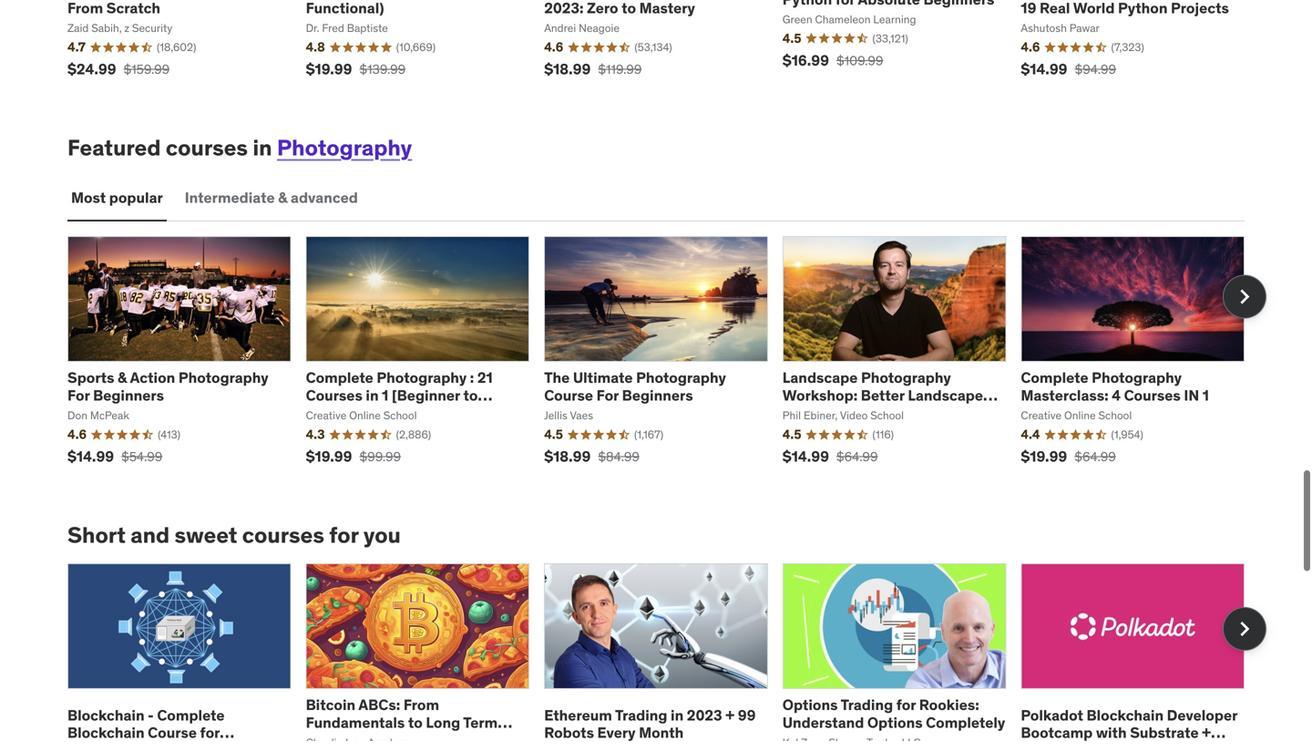 Task type: describe. For each thing, give the bounding box(es) containing it.
in
[[1185, 386, 1200, 405]]

completely
[[926, 713, 1006, 732]]

bitcoin abcs: from fundamentals to long term investing
[[306, 696, 498, 741]]

polkadot blockchain developer bootcamp with substrate + rust
[[1021, 706, 1238, 741]]

bitcoin
[[306, 696, 356, 714]]

complete for complete photography masterclass: 4 courses in 1
[[1021, 368, 1089, 387]]

carousel element containing bitcoin abcs: from fundamentals to long term investing
[[67, 563, 1267, 741]]

carousel element containing sports & action photography for beginners
[[67, 236, 1267, 479]]

4
[[1112, 386, 1121, 405]]

next image for polkadot blockchain developer bootcamp with substrate + rust
[[1231, 615, 1260, 644]]

in for featured
[[253, 134, 272, 162]]

sports & action photography for beginners link
[[67, 368, 269, 405]]

0 horizontal spatial options
[[783, 696, 838, 714]]

landscape photography workshop: better landscape photography
[[783, 368, 984, 422]]

course inside blockchain - complete blockchain course for beginners.
[[148, 723, 197, 741]]

courses for in
[[306, 386, 363, 405]]

options trading for rookies: understand options completely link
[[783, 696, 1006, 732]]

workshop:
[[783, 386, 858, 405]]

& for action
[[118, 368, 127, 387]]

investing
[[306, 731, 370, 741]]

course inside the ultimate photography course for beginners
[[544, 386, 594, 405]]

beginners for photography
[[622, 386, 693, 405]]

and
[[131, 522, 170, 549]]

most popular
[[71, 188, 163, 207]]

to inside bitcoin abcs: from fundamentals to long term investing
[[408, 713, 423, 732]]

[beginner
[[392, 386, 460, 405]]

blockchain - complete blockchain course for beginners.
[[67, 706, 225, 741]]

intermediate & advanced
[[185, 188, 358, 207]]

short
[[67, 522, 126, 549]]

1 horizontal spatial landscape
[[908, 386, 984, 405]]

popular
[[109, 188, 163, 207]]

beginners for action
[[93, 386, 164, 405]]

ultimate
[[573, 368, 633, 387]]

with
[[1097, 723, 1127, 741]]

sweet
[[175, 522, 237, 549]]

robots
[[544, 723, 594, 741]]

:
[[470, 368, 474, 387]]

options trading for rookies: understand options completely
[[783, 696, 1006, 732]]

1 vertical spatial courses
[[242, 522, 324, 549]]

rookies:
[[920, 696, 980, 714]]

0 vertical spatial for
[[329, 522, 359, 549]]

short and sweet courses for you
[[67, 522, 401, 549]]

better
[[861, 386, 905, 405]]

photography inside the ultimate photography course for beginners
[[636, 368, 727, 387]]

for for sports
[[67, 386, 90, 405]]

complete photography masterclass: 4 courses in 1
[[1021, 368, 1210, 405]]

courses for in
[[1125, 386, 1181, 405]]

complete inside blockchain - complete blockchain course for beginners.
[[157, 706, 225, 725]]

trading for options
[[841, 696, 894, 714]]

intermediate
[[185, 188, 275, 207]]

photography inside sports & action photography for beginners
[[179, 368, 269, 387]]

for inside options trading for rookies: understand options completely
[[897, 696, 916, 714]]

the ultimate photography course for beginners link
[[544, 368, 727, 405]]

in inside complete photography : 21 courses in 1 [beginner to expert]
[[366, 386, 379, 405]]

every
[[598, 723, 636, 741]]

21
[[478, 368, 493, 387]]

month
[[639, 723, 684, 741]]

rust
[[1021, 741, 1053, 741]]

complete for complete photography : 21 courses in 1 [beginner to expert]
[[306, 368, 374, 387]]

blockchain - complete blockchain course for beginners. link
[[67, 706, 234, 741]]



Task type: vqa. For each thing, say whether or not it's contained in the screenshot.
Landscape Photography Workshop: Better Landscape Photography
yes



Task type: locate. For each thing, give the bounding box(es) containing it.
substrate
[[1131, 723, 1199, 741]]

complete photography masterclass: 4 courses in 1 link
[[1021, 368, 1210, 405]]

bootcamp
[[1021, 723, 1093, 741]]

trading right ethereum
[[615, 706, 668, 725]]

0 vertical spatial course
[[544, 386, 594, 405]]

1 carousel element from the top
[[67, 236, 1267, 479]]

options right 99 at the right bottom of the page
[[783, 696, 838, 714]]

0 horizontal spatial 1
[[382, 386, 389, 405]]

1 horizontal spatial course
[[544, 386, 594, 405]]

landscape photography workshop: better landscape photography link
[[783, 368, 998, 422]]

courses
[[166, 134, 248, 162], [242, 522, 324, 549]]

from
[[404, 696, 439, 714]]

1 vertical spatial in
[[366, 386, 379, 405]]

complete photography : 21 courses in 1 [beginner to expert]
[[306, 368, 493, 422]]

1 inside complete photography : 21 courses in 1 [beginner to expert]
[[382, 386, 389, 405]]

in
[[253, 134, 272, 162], [366, 386, 379, 405], [671, 706, 684, 725]]

blockchain inside polkadot blockchain developer bootcamp with substrate + rust
[[1087, 706, 1164, 725]]

2 beginners from the left
[[622, 386, 693, 405]]

1 horizontal spatial +
[[1203, 723, 1212, 741]]

course right '21'
[[544, 386, 594, 405]]

2 horizontal spatial for
[[897, 696, 916, 714]]

1 next image from the top
[[1231, 282, 1260, 311]]

complete right -
[[157, 706, 225, 725]]

0 horizontal spatial courses
[[306, 386, 363, 405]]

complete left 4
[[1021, 368, 1089, 387]]

courses
[[306, 386, 363, 405], [1125, 386, 1181, 405]]

abcs:
[[359, 696, 400, 714]]

& inside button
[[278, 188, 288, 207]]

intermediate & advanced button
[[181, 176, 362, 220]]

1 beginners from the left
[[93, 386, 164, 405]]

expert]
[[306, 403, 357, 422]]

2 carousel element from the top
[[67, 563, 1267, 741]]

1 horizontal spatial options
[[868, 713, 923, 732]]

long
[[426, 713, 461, 732]]

0 horizontal spatial +
[[726, 706, 735, 725]]

1 right in
[[1203, 386, 1210, 405]]

0 vertical spatial next image
[[1231, 282, 1260, 311]]

-
[[148, 706, 154, 725]]

for right the the
[[597, 386, 619, 405]]

landscape right better
[[908, 386, 984, 405]]

1 for in
[[382, 386, 389, 405]]

beginners.
[[67, 741, 143, 741]]

1 horizontal spatial complete
[[306, 368, 374, 387]]

complete inside complete photography : 21 courses in 1 [beginner to expert]
[[306, 368, 374, 387]]

in for ethereum
[[671, 706, 684, 725]]

course right beginners.
[[148, 723, 197, 741]]

trading inside options trading for rookies: understand options completely
[[841, 696, 894, 714]]

2 courses from the left
[[1125, 386, 1181, 405]]

2 vertical spatial for
[[200, 723, 220, 741]]

0 horizontal spatial complete
[[157, 706, 225, 725]]

1 horizontal spatial for
[[597, 386, 619, 405]]

ethereum trading in 2023 + 99 robots every month link
[[544, 706, 756, 741]]

trading for ethereum
[[615, 706, 668, 725]]

trading
[[841, 696, 894, 714], [615, 706, 668, 725]]

in up intermediate & advanced
[[253, 134, 272, 162]]

0 horizontal spatial beginners
[[93, 386, 164, 405]]

2 1 from the left
[[1203, 386, 1210, 405]]

most popular button
[[67, 176, 167, 220]]

1 horizontal spatial in
[[366, 386, 379, 405]]

course
[[544, 386, 594, 405], [148, 723, 197, 741]]

for inside blockchain - complete blockchain course for beginners.
[[200, 723, 220, 741]]

masterclass:
[[1021, 386, 1109, 405]]

1 vertical spatial to
[[408, 713, 423, 732]]

1 horizontal spatial courses
[[1125, 386, 1181, 405]]

developer
[[1167, 706, 1238, 725]]

bitcoin abcs: from fundamentals to long term investing link
[[306, 696, 513, 741]]

courses inside complete photography : 21 courses in 1 [beginner to expert]
[[306, 386, 363, 405]]

action
[[130, 368, 175, 387]]

for for the
[[597, 386, 619, 405]]

in right 'expert]'
[[366, 386, 379, 405]]

1 horizontal spatial for
[[329, 522, 359, 549]]

beginners inside the ultimate photography course for beginners
[[622, 386, 693, 405]]

for left the rookies:
[[897, 696, 916, 714]]

0 vertical spatial courses
[[166, 134, 248, 162]]

1 vertical spatial course
[[148, 723, 197, 741]]

complete photography : 21 courses in 1 [beginner to expert] link
[[306, 368, 493, 422]]

complete inside complete photography masterclass: 4 courses in 1
[[1021, 368, 1089, 387]]

2 next image from the top
[[1231, 615, 1260, 644]]

1 inside complete photography masterclass: 4 courses in 1
[[1203, 386, 1210, 405]]

to right [beginner
[[464, 386, 478, 405]]

to left 'long'
[[408, 713, 423, 732]]

photography inside complete photography : 21 courses in 1 [beginner to expert]
[[377, 368, 467, 387]]

+
[[726, 706, 735, 725], [1203, 723, 1212, 741]]

2023
[[687, 706, 723, 725]]

0 vertical spatial to
[[464, 386, 478, 405]]

1
[[382, 386, 389, 405], [1203, 386, 1210, 405]]

1 horizontal spatial trading
[[841, 696, 894, 714]]

1 for from the left
[[67, 386, 90, 405]]

to
[[464, 386, 478, 405], [408, 713, 423, 732]]

to inside complete photography : 21 courses in 1 [beginner to expert]
[[464, 386, 478, 405]]

0 horizontal spatial landscape
[[783, 368, 858, 387]]

0 vertical spatial &
[[278, 188, 288, 207]]

& left advanced
[[278, 188, 288, 207]]

0 vertical spatial in
[[253, 134, 272, 162]]

options
[[783, 696, 838, 714], [868, 713, 923, 732]]

2 horizontal spatial in
[[671, 706, 684, 725]]

for right -
[[200, 723, 220, 741]]

+ left 99 at the right bottom of the page
[[726, 706, 735, 725]]

0 horizontal spatial to
[[408, 713, 423, 732]]

for inside the ultimate photography course for beginners
[[597, 386, 619, 405]]

sports
[[67, 368, 114, 387]]

featured
[[67, 134, 161, 162]]

1 vertical spatial carousel element
[[67, 563, 1267, 741]]

ethereum trading in 2023 + 99 robots every month
[[544, 706, 756, 741]]

1 1 from the left
[[382, 386, 389, 405]]

next image for complete photography masterclass: 4 courses in 1
[[1231, 282, 1260, 311]]

& inside sports & action photography for beginners
[[118, 368, 127, 387]]

courses up intermediate
[[166, 134, 248, 162]]

most
[[71, 188, 106, 207]]

next image
[[1231, 282, 1260, 311], [1231, 615, 1260, 644]]

0 horizontal spatial in
[[253, 134, 272, 162]]

0 horizontal spatial course
[[148, 723, 197, 741]]

fundamentals
[[306, 713, 405, 732]]

ethereum
[[544, 706, 612, 725]]

2 horizontal spatial complete
[[1021, 368, 1089, 387]]

carousel element
[[67, 236, 1267, 479], [67, 563, 1267, 741]]

1 vertical spatial &
[[118, 368, 127, 387]]

+ inside polkadot blockchain developer bootcamp with substrate + rust
[[1203, 723, 1212, 741]]

1 courses from the left
[[306, 386, 363, 405]]

1 vertical spatial next image
[[1231, 615, 1260, 644]]

complete
[[306, 368, 374, 387], [1021, 368, 1089, 387], [157, 706, 225, 725]]

in inside ethereum trading in 2023 + 99 robots every month
[[671, 706, 684, 725]]

2 vertical spatial in
[[671, 706, 684, 725]]

for left you at the left of the page
[[329, 522, 359, 549]]

0 horizontal spatial for
[[67, 386, 90, 405]]

for
[[67, 386, 90, 405], [597, 386, 619, 405]]

for
[[329, 522, 359, 549], [897, 696, 916, 714], [200, 723, 220, 741]]

photography
[[277, 134, 412, 162], [179, 368, 269, 387], [377, 368, 467, 387], [636, 368, 727, 387], [861, 368, 952, 387], [1092, 368, 1182, 387], [783, 403, 873, 422]]

1 left [beginner
[[382, 386, 389, 405]]

landscape left better
[[783, 368, 858, 387]]

trading inside ethereum trading in 2023 + 99 robots every month
[[615, 706, 668, 725]]

for left the action
[[67, 386, 90, 405]]

complete up 'expert]'
[[306, 368, 374, 387]]

term
[[463, 713, 498, 732]]

0 horizontal spatial &
[[118, 368, 127, 387]]

1 horizontal spatial to
[[464, 386, 478, 405]]

options left the "completely"
[[868, 713, 923, 732]]

courses right sweet
[[242, 522, 324, 549]]

for inside sports & action photography for beginners
[[67, 386, 90, 405]]

landscape
[[783, 368, 858, 387], [908, 386, 984, 405]]

& left the action
[[118, 368, 127, 387]]

trading left the rookies:
[[841, 696, 894, 714]]

featured courses in photography
[[67, 134, 412, 162]]

courses inside complete photography masterclass: 4 courses in 1
[[1125, 386, 1181, 405]]

in left '2023'
[[671, 706, 684, 725]]

1 horizontal spatial 1
[[1203, 386, 1210, 405]]

you
[[364, 522, 401, 549]]

+ right substrate
[[1203, 723, 1212, 741]]

understand
[[783, 713, 865, 732]]

polkadot blockchain developer bootcamp with substrate + rust link
[[1021, 706, 1238, 741]]

blockchain
[[67, 706, 145, 725], [1087, 706, 1164, 725], [67, 723, 145, 741]]

the
[[544, 368, 570, 387]]

0 horizontal spatial trading
[[615, 706, 668, 725]]

1 vertical spatial for
[[897, 696, 916, 714]]

99
[[738, 706, 756, 725]]

1 horizontal spatial beginners
[[622, 386, 693, 405]]

photography inside complete photography masterclass: 4 courses in 1
[[1092, 368, 1182, 387]]

polkadot
[[1021, 706, 1084, 725]]

the ultimate photography course for beginners
[[544, 368, 727, 405]]

2 for from the left
[[597, 386, 619, 405]]

0 vertical spatial carousel element
[[67, 236, 1267, 479]]

beginners inside sports & action photography for beginners
[[93, 386, 164, 405]]

advanced
[[291, 188, 358, 207]]

1 for in
[[1203, 386, 1210, 405]]

photography link
[[277, 134, 412, 162]]

sports & action photography for beginners
[[67, 368, 269, 405]]

0 horizontal spatial for
[[200, 723, 220, 741]]

& for advanced
[[278, 188, 288, 207]]

beginners
[[93, 386, 164, 405], [622, 386, 693, 405]]

1 horizontal spatial &
[[278, 188, 288, 207]]

+ inside ethereum trading in 2023 + 99 robots every month
[[726, 706, 735, 725]]

&
[[278, 188, 288, 207], [118, 368, 127, 387]]



